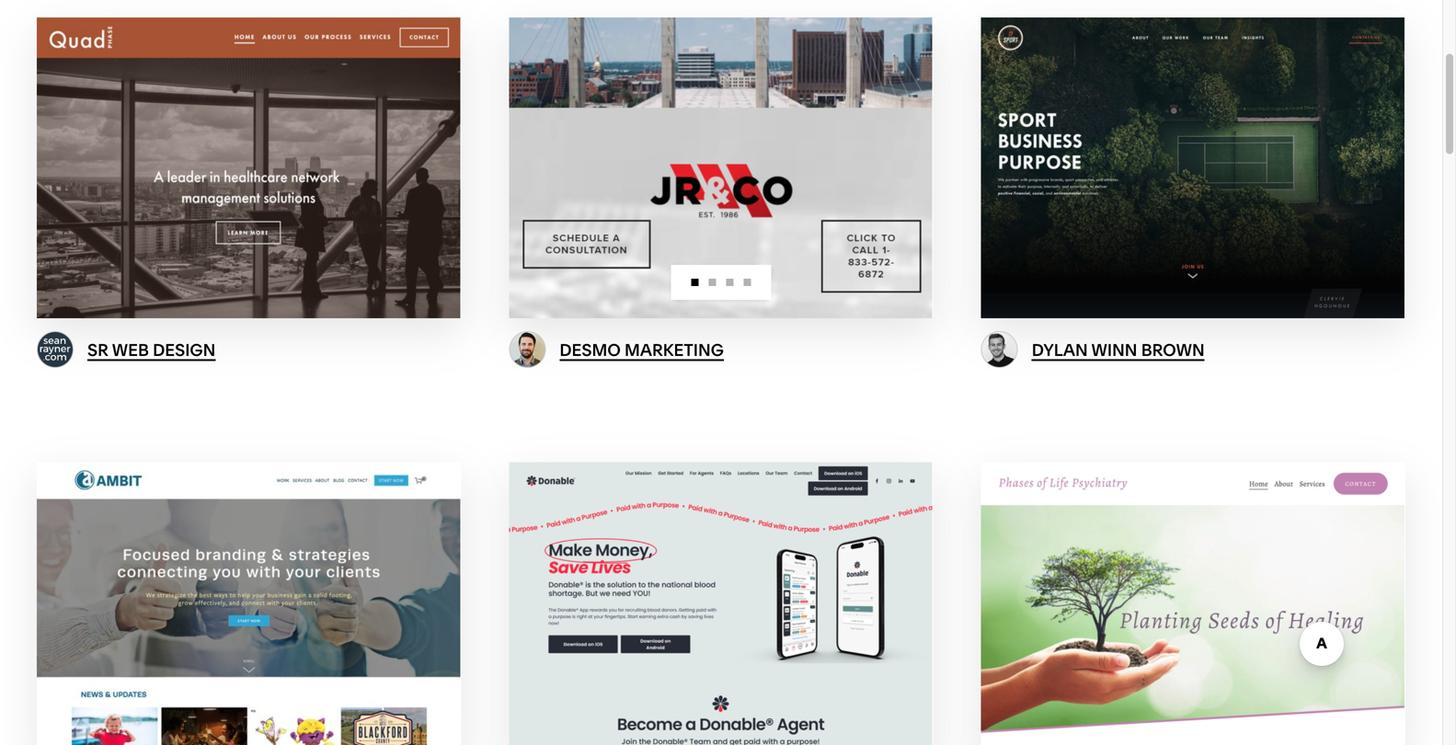 Task type: vqa. For each thing, say whether or not it's contained in the screenshot.
second Designer portfolio image
yes



Task type: locate. For each thing, give the bounding box(es) containing it.
sr web design link
[[87, 340, 216, 360]]

1 designer portfolio image image from the left
[[37, 331, 74, 368]]

3 designer portfolio image image from the left
[[982, 331, 1018, 368]]

2 horizontal spatial designer portfolio image image
[[982, 331, 1018, 368]]

desmo
[[560, 340, 621, 360]]

designer portfolio image image for dylan winn brown
[[982, 331, 1018, 368]]

0 horizontal spatial designer portfolio image image
[[37, 331, 74, 368]]

2 designer portfolio image image from the left
[[509, 331, 546, 368]]

brown
[[1142, 340, 1205, 360]]

designer portfolio image image left sr
[[37, 331, 74, 368]]

designer portfolio image image left dylan in the right top of the page
[[982, 331, 1018, 368]]

dylan winn brown link
[[1032, 340, 1205, 360]]

1 horizontal spatial designer portfolio image image
[[509, 331, 546, 368]]

web
[[112, 340, 149, 360]]

dylan winn brown
[[1032, 340, 1205, 360]]

designer portfolio image image
[[37, 331, 74, 368], [509, 331, 546, 368], [982, 331, 1018, 368]]

designer portfolio image image left desmo
[[509, 331, 546, 368]]



Task type: describe. For each thing, give the bounding box(es) containing it.
designer portfolio image image for sr web design
[[37, 331, 74, 368]]

desmo marketing link
[[560, 340, 724, 360]]

designer portfolio image image for desmo marketing
[[509, 331, 546, 368]]

design
[[153, 340, 216, 360]]

dylan
[[1032, 340, 1088, 360]]

sr
[[87, 340, 108, 360]]

marketing
[[625, 340, 724, 360]]

sr web design
[[87, 340, 216, 360]]

winn
[[1092, 340, 1138, 360]]

desmo marketing
[[560, 340, 724, 360]]



